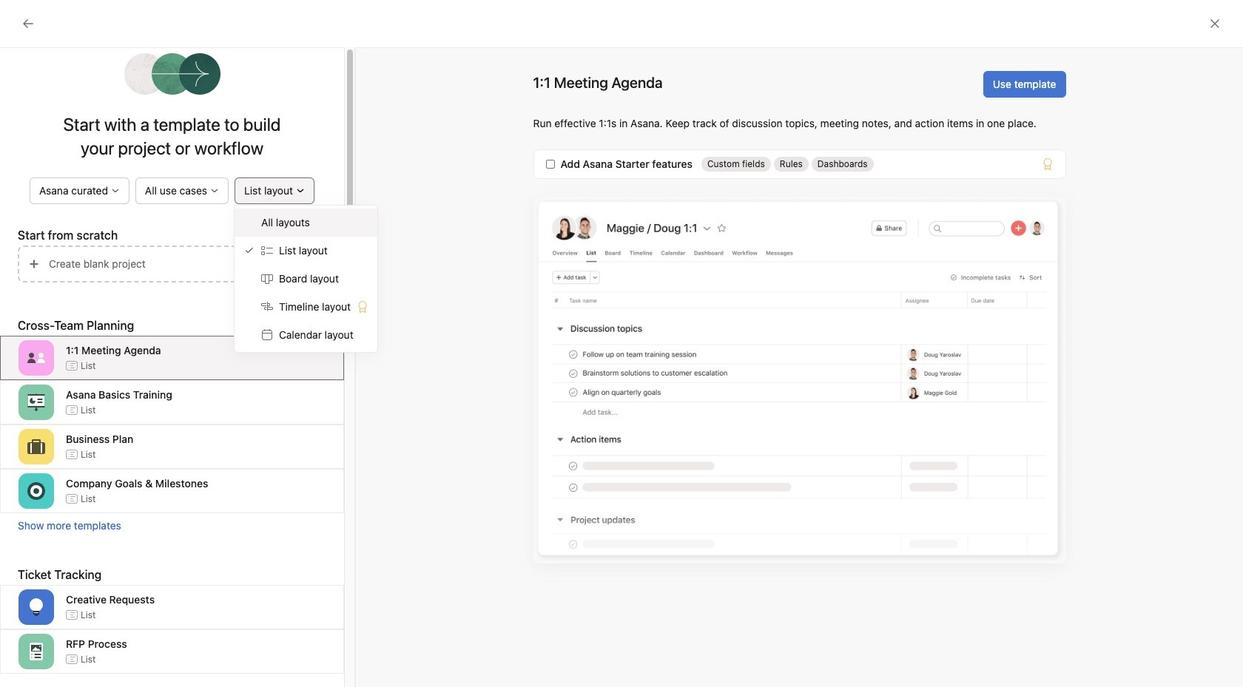 Task type: describe. For each thing, give the bounding box(es) containing it.
1:1 meeting agenda image
[[27, 349, 45, 367]]

starred element
[[0, 235, 178, 312]]

3 mark complete checkbox from the top
[[277, 369, 294, 386]]

board image
[[744, 376, 762, 394]]

4 mark complete checkbox from the top
[[277, 422, 294, 440]]

2 mark complete checkbox from the top
[[277, 342, 294, 360]]

1 mark complete checkbox from the top
[[277, 315, 294, 333]]

add profile photo image
[[279, 221, 315, 256]]

mark complete image for third mark complete 'option' from the bottom of the page
[[277, 342, 294, 360]]

mark complete image for 2nd mark complete 'option' from the bottom
[[277, 369, 294, 386]]

rocket image
[[945, 270, 963, 288]]

mark complete image for 4th mark complete 'option' from the top of the page
[[277, 422, 294, 440]]

business plan image
[[27, 438, 45, 456]]

hide sidebar image
[[19, 12, 31, 24]]



Task type: vqa. For each thing, say whether or not it's contained in the screenshot.
Add profile photo
yes



Task type: locate. For each thing, give the bounding box(es) containing it.
4 mark complete image from the top
[[277, 422, 294, 440]]

insights element
[[0, 135, 178, 235]]

global element
[[0, 36, 178, 125]]

list item
[[730, 256, 931, 301], [262, 338, 699, 364], [262, 364, 699, 391], [262, 391, 699, 418], [262, 444, 699, 471]]

go back image
[[22, 18, 34, 30]]

Mark complete checkbox
[[277, 315, 294, 333], [277, 342, 294, 360], [277, 369, 294, 386], [277, 422, 294, 440]]

None checkbox
[[546, 160, 555, 169]]

mark complete image
[[277, 315, 294, 333], [277, 342, 294, 360], [277, 369, 294, 386], [277, 422, 294, 440]]

1 mark complete image from the top
[[277, 315, 294, 333]]

projects element
[[0, 312, 178, 413]]

3 mark complete image from the top
[[277, 369, 294, 386]]

2 mark complete image from the top
[[277, 342, 294, 360]]

creative requests image
[[27, 599, 45, 617]]

rfp process image
[[27, 643, 45, 661]]

asana basics training image
[[27, 394, 45, 412]]

close image
[[1210, 18, 1222, 30]]

company goals & milestones image
[[27, 483, 45, 500]]

teams element
[[0, 413, 178, 466]]

mark complete image for fourth mark complete 'option' from the bottom
[[277, 315, 294, 333]]

radio item
[[235, 209, 378, 237]]



